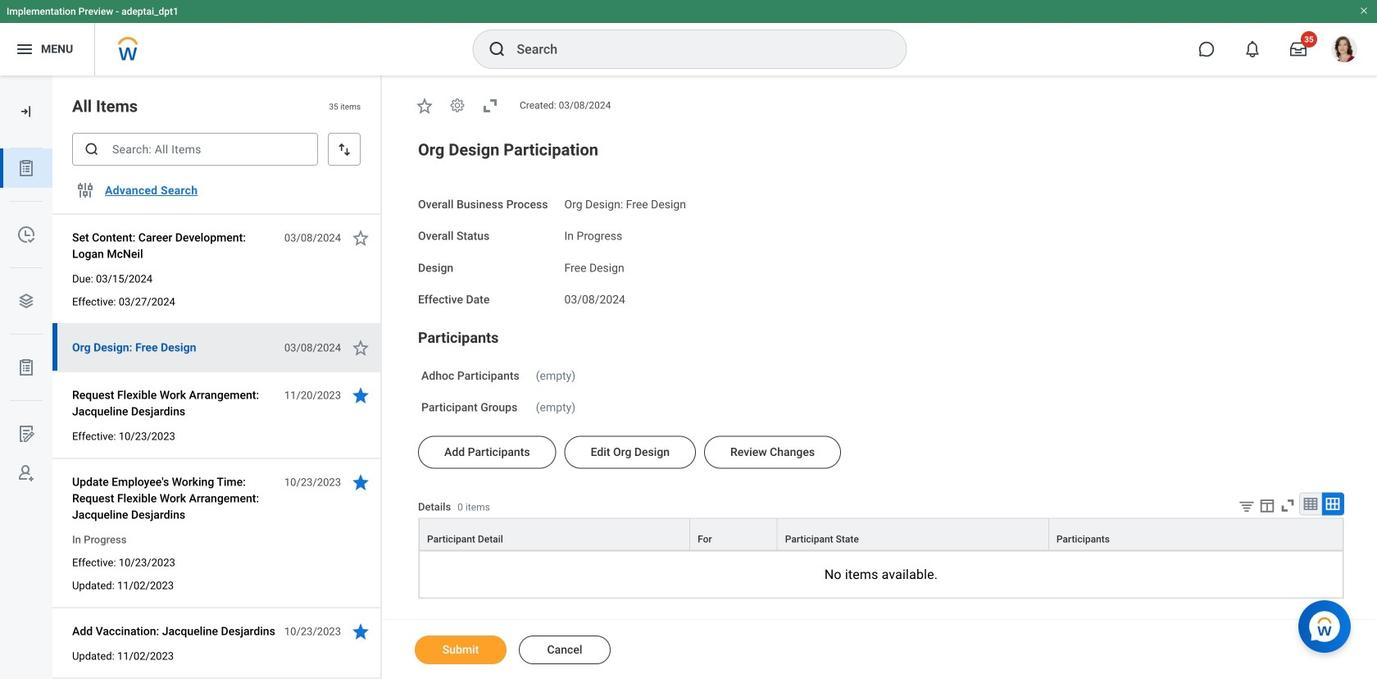 Task type: locate. For each thing, give the bounding box(es) containing it.
0 horizontal spatial search image
[[84, 141, 100, 157]]

list
[[0, 148, 52, 493]]

1 vertical spatial fullscreen image
[[1279, 496, 1297, 515]]

expand table image
[[1325, 496, 1342, 512]]

banner
[[0, 0, 1378, 75]]

1 horizontal spatial search image
[[488, 39, 507, 59]]

close environment banner image
[[1360, 6, 1370, 16]]

row
[[419, 518, 1344, 551]]

2 vertical spatial star image
[[351, 622, 371, 641]]

perspective image
[[16, 291, 36, 311]]

0 horizontal spatial fullscreen image
[[481, 96, 500, 115]]

1 vertical spatial star image
[[351, 385, 371, 405]]

0 vertical spatial search image
[[488, 39, 507, 59]]

0 vertical spatial star image
[[415, 96, 435, 115]]

search image
[[488, 39, 507, 59], [84, 141, 100, 157]]

table image
[[1303, 496, 1320, 512]]

Search Workday  search field
[[517, 31, 873, 67]]

1 vertical spatial search image
[[84, 141, 100, 157]]

fullscreen image right gear icon
[[481, 96, 500, 115]]

0 vertical spatial star image
[[351, 228, 371, 248]]

inbox large image
[[1291, 41, 1307, 57]]

clipboard image
[[16, 158, 36, 178]]

clock check image
[[16, 225, 36, 244]]

0 vertical spatial fullscreen image
[[481, 96, 500, 115]]

fullscreen image
[[481, 96, 500, 115], [1279, 496, 1297, 515]]

select to filter grid data image
[[1238, 497, 1256, 515]]

star image
[[351, 228, 371, 248], [351, 385, 371, 405], [351, 622, 371, 641]]

fullscreen image right click to view/edit grid preferences image
[[1279, 496, 1297, 515]]

toolbar
[[1226, 492, 1345, 518]]

star image
[[415, 96, 435, 115], [351, 338, 371, 358], [351, 472, 371, 492]]

2 star image from the top
[[351, 385, 371, 405]]



Task type: vqa. For each thing, say whether or not it's contained in the screenshot.
the top 'Election'
no



Task type: describe. For each thing, give the bounding box(es) containing it.
1 vertical spatial star image
[[351, 338, 371, 358]]

Search: All Items text field
[[72, 133, 318, 166]]

1 horizontal spatial fullscreen image
[[1279, 496, 1297, 515]]

rename image
[[16, 424, 36, 444]]

transformation import image
[[18, 103, 34, 120]]

2 vertical spatial star image
[[351, 472, 371, 492]]

3 star image from the top
[[351, 622, 371, 641]]

profile logan mcneil image
[[1332, 36, 1358, 66]]

user plus image
[[16, 463, 36, 483]]

justify image
[[15, 39, 34, 59]]

sort image
[[336, 141, 353, 157]]

configure image
[[75, 180, 95, 200]]

click to view/edit grid preferences image
[[1259, 496, 1277, 515]]

gear image
[[449, 97, 466, 114]]

1 star image from the top
[[351, 228, 371, 248]]

clipboard image
[[16, 358, 36, 377]]

item list element
[[52, 75, 382, 679]]

free design element
[[565, 258, 625, 275]]

org design: free design element
[[565, 194, 686, 211]]

search image inside item list element
[[84, 141, 100, 157]]

notifications large image
[[1245, 41, 1261, 57]]



